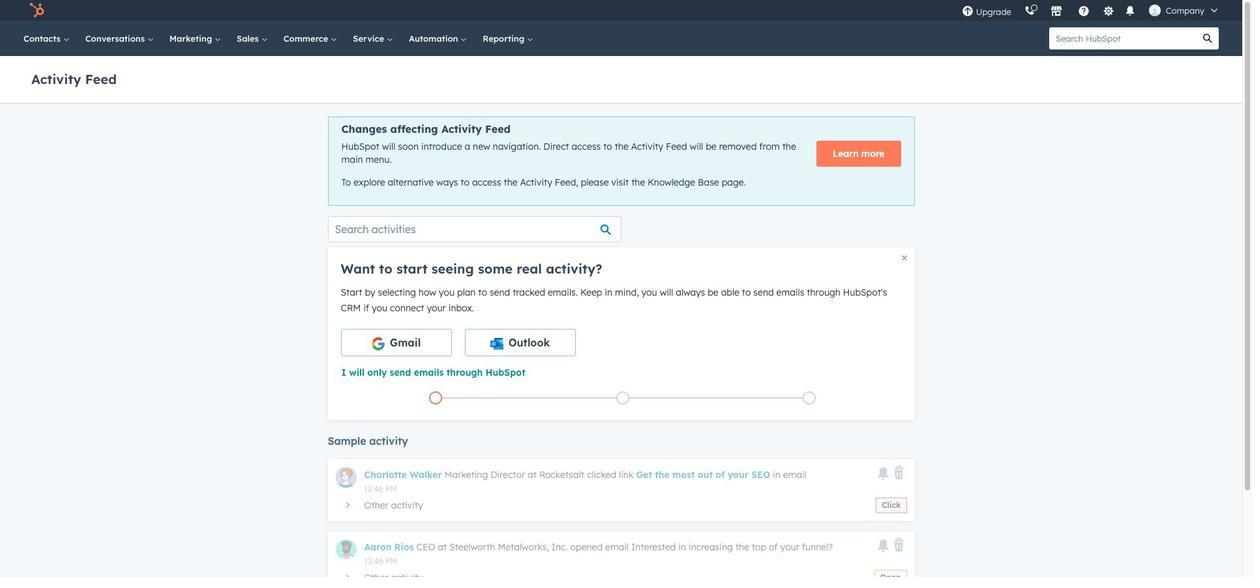 Task type: locate. For each thing, give the bounding box(es) containing it.
menu
[[955, 0, 1227, 21]]

marketplaces image
[[1051, 6, 1062, 18]]

list
[[342, 389, 903, 408]]

jacob simon image
[[1149, 5, 1161, 16]]

Search activities search field
[[328, 216, 621, 242]]

None checkbox
[[341, 329, 452, 357], [465, 329, 576, 357], [341, 329, 452, 357], [465, 329, 576, 357]]

onboarding.steps.finalstep.title image
[[806, 396, 813, 403]]



Task type: describe. For each thing, give the bounding box(es) containing it.
Search HubSpot search field
[[1049, 27, 1197, 50]]

onboarding.steps.sendtrackedemailingmail.title image
[[619, 396, 626, 403]]

close image
[[902, 256, 907, 261]]



Task type: vqa. For each thing, say whether or not it's contained in the screenshot.
Help icon
no



